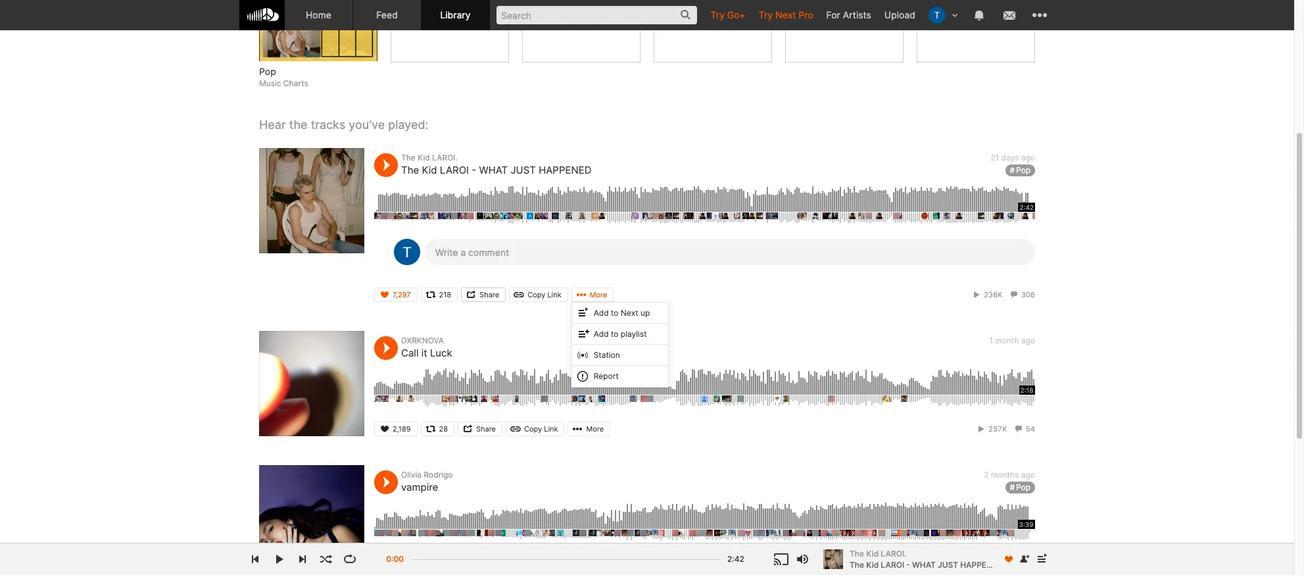 Task type: locate. For each thing, give the bounding box(es) containing it.
2 vertical spatial copy link button
[[512, 556, 571, 571]]

1 horizontal spatial what
[[913, 560, 936, 569]]

track stats element for luck
[[976, 422, 1036, 436]]

try right go+
[[759, 9, 773, 20]]

0 horizontal spatial try
[[711, 9, 725, 20]]

0 vertical spatial share button
[[461, 288, 506, 302]]

ago inside 21 days ago pop
[[1022, 153, 1036, 163]]

the kid laroi. the kid laroi - what just happened for the left the kid laroi - what just happened "link"
[[401, 153, 592, 177]]

1 horizontal spatial the kid laroi. link
[[850, 548, 997, 559]]

tara schultz's avatar element right upload
[[929, 7, 946, 24]]

olivia rodrigo vampire
[[401, 470, 453, 494]]

3,890 link
[[1002, 559, 1036, 568]]

1 horizontal spatial laroi
[[881, 560, 905, 569]]

2 vertical spatial pop
[[1017, 483, 1031, 492]]

vampire
[[401, 481, 438, 494]]

what
[[479, 164, 508, 177], [913, 560, 936, 569]]

1 vertical spatial laroi.
[[881, 548, 907, 558]]

2 to from the top
[[611, 329, 619, 339]]

pop link for vampire
[[1006, 482, 1036, 494]]

more
[[590, 290, 608, 300], [587, 425, 604, 434], [593, 559, 610, 568]]

1 vertical spatial link
[[544, 425, 558, 434]]

the kid laroi. the kid laroi - what just happened
[[401, 153, 592, 177], [850, 548, 1003, 569]]

Search search field
[[497, 6, 698, 24]]

1 add from the top
[[594, 308, 609, 318]]

1 horizontal spatial -
[[907, 560, 911, 569]]

pop
[[259, 66, 276, 77], [1017, 165, 1031, 175], [1017, 483, 1031, 492]]

0 vertical spatial to
[[611, 308, 619, 318]]

0 vertical spatial ago
[[1022, 153, 1036, 163]]

to inside add to next up button
[[611, 308, 619, 318]]

call
[[401, 347, 419, 360]]

pop inside the '2 months ago pop'
[[1017, 483, 1031, 492]]

vampire link
[[401, 481, 438, 494]]

2 vertical spatial ago
[[1022, 470, 1036, 480]]

1 vertical spatial copy link button
[[506, 422, 565, 436]]

pop link down "pop" element
[[259, 65, 378, 78]]

1 month ago
[[990, 336, 1036, 346]]

share right 847
[[483, 559, 502, 568]]

to for next
[[611, 308, 619, 318]]

1 vertical spatial next
[[621, 308, 639, 318]]

0 horizontal spatial the kid laroi. the kid laroi - what just happened
[[401, 153, 592, 177]]

the
[[401, 153, 416, 163], [401, 164, 419, 177], [850, 548, 865, 558], [850, 560, 865, 569]]

1 vertical spatial share button
[[458, 422, 503, 436]]

share button
[[461, 288, 506, 302], [458, 422, 503, 436], [464, 556, 509, 571]]

0 vertical spatial share
[[480, 290, 500, 300]]

847
[[441, 559, 454, 568]]

add up station
[[594, 329, 609, 339]]

1 to from the top
[[611, 308, 619, 318]]

1 horizontal spatial just
[[938, 560, 959, 569]]

track stats element
[[972, 288, 1036, 302], [976, 422, 1036, 436], [961, 556, 1036, 571]]

1 vertical spatial the kid laroi - what just happened link
[[850, 559, 1003, 571]]

44.5k
[[393, 559, 413, 568]]

for artists link
[[820, 0, 878, 30]]

0 horizontal spatial -
[[472, 164, 477, 177]]

track stats element for the
[[972, 288, 1036, 302]]

1 horizontal spatial the kid laroi. the kid laroi - what just happened
[[850, 548, 1003, 569]]

try left go+
[[711, 9, 725, 20]]

share button for luck
[[458, 422, 503, 436]]

pop music charts
[[259, 66, 308, 88]]

0 vertical spatial happened
[[539, 164, 592, 177]]

next up image
[[1034, 551, 1050, 567]]

share button right 218
[[461, 288, 506, 302]]

0 horizontal spatial just
[[511, 164, 536, 177]]

0 vertical spatial track stats element
[[972, 288, 1036, 302]]

the kid laroi - what just happened link
[[401, 164, 592, 177], [850, 559, 1003, 571]]

copy
[[528, 290, 546, 300], [524, 425, 542, 434], [531, 559, 549, 568]]

link for luck
[[544, 425, 558, 434]]

0 vertical spatial copy link button
[[509, 288, 568, 302]]

days
[[1002, 153, 1019, 163]]

2 vertical spatial more button
[[575, 556, 617, 571]]

0 vertical spatial copy link
[[528, 290, 562, 300]]

copy link
[[528, 290, 562, 300], [524, 425, 558, 434], [531, 559, 565, 568]]

2 vertical spatial track stats element
[[961, 556, 1036, 571]]

2 vertical spatial share button
[[464, 556, 509, 571]]

try
[[711, 9, 725, 20], [759, 9, 773, 20]]

ago for the kid laroi - what just happened
[[1022, 153, 1036, 163]]

0 vertical spatial -
[[472, 164, 477, 177]]

link
[[548, 290, 562, 300], [544, 425, 558, 434], [551, 559, 565, 568]]

station
[[594, 350, 620, 360]]

0 vertical spatial add
[[594, 308, 609, 318]]

share right the 28
[[476, 425, 496, 434]]

track stats element containing 236k
[[972, 288, 1036, 302]]

the kid laroi. link for the left the kid laroi - what just happened "link"
[[401, 153, 458, 163]]

1 vertical spatial copy
[[524, 425, 542, 434]]

laroi
[[440, 164, 469, 177], [881, 560, 905, 569]]

next left pro
[[776, 9, 796, 20]]

station button
[[572, 345, 669, 366]]

tara schultz's avatar element
[[929, 7, 946, 24], [394, 239, 420, 265]]

progress bar
[[411, 553, 721, 574]]

1 vertical spatial the kid laroi. link
[[850, 548, 997, 559]]

0 horizontal spatial happened
[[539, 164, 592, 177]]

1 vertical spatial share
[[476, 425, 496, 434]]

add for add to next up
[[594, 308, 609, 318]]

try inside try next pro link
[[759, 9, 773, 20]]

1 vertical spatial add
[[594, 329, 609, 339]]

add up add to playlist
[[594, 308, 609, 318]]

-
[[472, 164, 477, 177], [907, 560, 911, 569]]

try for try go+
[[711, 9, 725, 20]]

tracks
[[311, 118, 346, 131]]

3,890
[[1015, 559, 1036, 568]]

next
[[776, 9, 796, 20], [621, 308, 639, 318]]

28 button
[[421, 422, 455, 436]]

the kid laroi - what just happened element
[[259, 148, 365, 254], [824, 549, 844, 569]]

1 vertical spatial copy link
[[524, 425, 558, 434]]

306
[[1022, 290, 1036, 300]]

try inside try go+ link
[[711, 9, 725, 20]]

1 vertical spatial -
[[907, 560, 911, 569]]

0 vertical spatial tara schultz's avatar element
[[929, 7, 946, 24]]

happened
[[539, 164, 592, 177], [961, 560, 1003, 569]]

1
[[990, 336, 993, 346]]

1 vertical spatial ago
[[1022, 336, 1036, 346]]

share button right 847
[[464, 556, 509, 571]]

0 horizontal spatial laroi
[[440, 164, 469, 177]]

0 vertical spatial laroi.
[[432, 153, 458, 163]]

0 vertical spatial link
[[548, 290, 562, 300]]

1 horizontal spatial next
[[776, 9, 796, 20]]

pop down months
[[1017, 483, 1031, 492]]

for artists
[[827, 9, 872, 20]]

1 vertical spatial laroi
[[881, 560, 905, 569]]

pop for vampire
[[1017, 483, 1031, 492]]

0 vertical spatial the kid laroi. link
[[401, 153, 458, 163]]

0 vertical spatial what
[[479, 164, 508, 177]]

1 vertical spatial happened
[[961, 560, 1003, 569]]

copy for the
[[528, 290, 546, 300]]

copy link button
[[509, 288, 568, 302], [506, 422, 565, 436], [512, 556, 571, 571]]

0 horizontal spatial laroi.
[[432, 153, 458, 163]]

more for the kid laroi - what just happened
[[590, 290, 608, 300]]

0 vertical spatial more
[[590, 290, 608, 300]]

0 vertical spatial laroi
[[440, 164, 469, 177]]

2 vertical spatial share
[[483, 559, 502, 568]]

1 vertical spatial just
[[938, 560, 959, 569]]

feed
[[376, 9, 398, 20]]

to up add to playlist
[[611, 308, 619, 318]]

2 try from the left
[[759, 9, 773, 20]]

1 horizontal spatial happened
[[961, 560, 1003, 569]]

1 horizontal spatial tara schultz's avatar element
[[929, 7, 946, 24]]

1 vertical spatial pop
[[1017, 165, 1031, 175]]

artists
[[843, 9, 872, 20]]

tara schultz's avatar element up "7,297" on the bottom left of page
[[394, 239, 420, 265]]

share for the
[[480, 290, 500, 300]]

pop up the music
[[259, 66, 276, 77]]

0 vertical spatial just
[[511, 164, 536, 177]]

2 vertical spatial pop link
[[1006, 482, 1036, 494]]

0 vertical spatial the kid laroi - what just happened element
[[259, 148, 365, 254]]

more button for vampire
[[575, 556, 617, 571]]

None search field
[[490, 0, 704, 30]]

to inside add to playlist button
[[611, 329, 619, 339]]

pop inside 21 days ago pop
[[1017, 165, 1031, 175]]

link for the
[[548, 290, 562, 300]]

to
[[611, 308, 619, 318], [611, 329, 619, 339]]

1 vertical spatial pop link
[[1006, 165, 1036, 177]]

the
[[289, 118, 308, 131]]

1 horizontal spatial the kid laroi - what just happened link
[[850, 559, 1003, 571]]

pop link down months
[[1006, 482, 1036, 494]]

share button right the 28
[[458, 422, 503, 436]]

the kid laroi. link
[[401, 153, 458, 163], [850, 548, 997, 559]]

1 vertical spatial more button
[[568, 422, 611, 436]]

1 horizontal spatial the kid laroi - what just happened element
[[824, 549, 844, 569]]

dxrknova
[[401, 336, 444, 346]]

ago right month
[[1022, 336, 1036, 346]]

0 horizontal spatial tara schultz's avatar element
[[394, 239, 420, 265]]

more for vampire
[[593, 559, 610, 568]]

2 add from the top
[[594, 329, 609, 339]]

happened for the left the kid laroi - what just happened "link"
[[539, 164, 592, 177]]

0 vertical spatial more button
[[572, 288, 614, 302]]

1 vertical spatial track stats element
[[976, 422, 1036, 436]]

pop link
[[259, 65, 378, 78], [1006, 165, 1036, 177], [1006, 482, 1036, 494]]

try next pro
[[759, 9, 814, 20]]

more button
[[572, 288, 614, 302], [568, 422, 611, 436], [575, 556, 617, 571]]

0 vertical spatial the kid laroi. the kid laroi - what just happened
[[401, 153, 592, 177]]

ago inside the '2 months ago pop'
[[1022, 470, 1036, 480]]

ago for vampire
[[1022, 470, 1036, 480]]

1 vertical spatial tara schultz's avatar element
[[394, 239, 420, 265]]

to left playlist
[[611, 329, 619, 339]]

music
[[259, 78, 281, 88]]

0 horizontal spatial the kid laroi. link
[[401, 153, 458, 163]]

2,189 button
[[374, 422, 418, 436]]

try go+ link
[[704, 0, 753, 30]]

0 horizontal spatial the kid laroi - what just happened element
[[259, 148, 365, 254]]

1 horizontal spatial laroi.
[[881, 548, 907, 558]]

1 vertical spatial more
[[587, 425, 604, 434]]

just
[[511, 164, 536, 177], [938, 560, 959, 569]]

1 ago from the top
[[1022, 153, 1036, 163]]

share right 218
[[480, 290, 500, 300]]

1 vertical spatial to
[[611, 329, 619, 339]]

1 horizontal spatial try
[[759, 9, 773, 20]]

0 horizontal spatial next
[[621, 308, 639, 318]]

0 vertical spatial copy
[[528, 290, 546, 300]]

Write a comment text field
[[425, 239, 1036, 265]]

1 vertical spatial the kid laroi. the kid laroi - what just happened
[[850, 548, 1003, 569]]

2 vertical spatial more
[[593, 559, 610, 568]]

try next pro link
[[753, 0, 820, 30]]

go+
[[728, 9, 746, 20]]

olivia
[[401, 470, 422, 480]]

copy for luck
[[524, 425, 542, 434]]

share button for the
[[461, 288, 506, 302]]

ago
[[1022, 153, 1036, 163], [1022, 336, 1036, 346], [1022, 470, 1036, 480]]

track stats element containing 257k
[[976, 422, 1036, 436]]

share
[[480, 290, 500, 300], [476, 425, 496, 434], [483, 559, 502, 568]]

1 try from the left
[[711, 9, 725, 20]]

0 vertical spatial pop
[[259, 66, 276, 77]]

3 ago from the top
[[1022, 470, 1036, 480]]

ago right months
[[1022, 470, 1036, 480]]

0 vertical spatial the kid laroi - what just happened link
[[401, 164, 592, 177]]

next inside button
[[621, 308, 639, 318]]

next left up
[[621, 308, 639, 318]]

upload
[[885, 9, 916, 20]]

you've
[[349, 118, 385, 131]]

dxrknova call it luck
[[401, 336, 452, 360]]

vampire element
[[259, 465, 365, 571]]

call it luck element
[[259, 331, 365, 436]]

ago right days on the top of the page
[[1022, 153, 1036, 163]]

pop link down days on the top of the page
[[1006, 165, 1036, 177]]

add to next up button
[[572, 303, 669, 324]]

pop down days on the top of the page
[[1017, 165, 1031, 175]]

report
[[594, 371, 619, 381]]



Task type: describe. For each thing, give the bounding box(es) containing it.
library
[[440, 9, 471, 20]]

1 vertical spatial what
[[913, 560, 936, 569]]

luck
[[430, 347, 452, 360]]

month
[[996, 336, 1019, 346]]

to for playlist
[[611, 329, 619, 339]]

2.46m
[[974, 559, 996, 568]]

add to playlist button
[[572, 324, 669, 345]]

track stats element containing 2.46m
[[961, 556, 1036, 571]]

it
[[422, 347, 428, 360]]

218
[[439, 290, 451, 300]]

847 button
[[423, 556, 461, 571]]

dxrknova link
[[401, 336, 444, 346]]

2 vertical spatial copy
[[531, 559, 549, 568]]

21
[[991, 153, 1000, 163]]

the kid laroi. link for the rightmost the kid laroi - what just happened "link"
[[850, 548, 997, 559]]

library link
[[422, 0, 490, 30]]

hear the tracks you've played:
[[259, 118, 429, 131]]

the kid laroi. the kid laroi - what just happened for the rightmost the kid laroi - what just happened "link"
[[850, 548, 1003, 569]]

olivia rodrigo link
[[401, 470, 453, 480]]

report button
[[572, 366, 669, 387]]

44.5k button
[[374, 556, 419, 571]]

0:00
[[386, 554, 404, 564]]

music charts link
[[259, 78, 308, 89]]

- for the rightmost the kid laroi - what just happened "link"
[[907, 560, 911, 569]]

feed link
[[353, 0, 422, 30]]

28
[[439, 425, 448, 434]]

306 link
[[1009, 290, 1036, 300]]

add for add to playlist
[[594, 329, 609, 339]]

call it luck link
[[401, 347, 452, 360]]

2 vertical spatial link
[[551, 559, 565, 568]]

laroi. for the left the kid laroi - what just happened "link"
[[432, 153, 458, 163]]

218 button
[[421, 288, 458, 302]]

try for try next pro
[[759, 9, 773, 20]]

more button for call it luck
[[568, 422, 611, 436]]

0 vertical spatial pop link
[[259, 65, 378, 78]]

copy link button for the
[[509, 288, 568, 302]]

2
[[985, 470, 989, 480]]

21 days ago pop
[[991, 153, 1036, 175]]

copy link button for luck
[[506, 422, 565, 436]]

pop inside pop music charts
[[259, 66, 276, 77]]

1 vertical spatial the kid laroi - what just happened element
[[824, 549, 844, 569]]

pop for the kid laroi - what just happened
[[1017, 165, 1031, 175]]

try go+
[[711, 9, 746, 20]]

2 vertical spatial copy link
[[531, 559, 565, 568]]

copy link for the
[[528, 290, 562, 300]]

laroi for the left the kid laroi - what just happened "link"
[[440, 164, 469, 177]]

charts
[[283, 78, 308, 88]]

laroi. for the rightmost the kid laroi - what just happened "link"
[[881, 548, 907, 558]]

home
[[306, 9, 332, 20]]

just for the rightmost the kid laroi - what just happened "link"
[[938, 560, 959, 569]]

copy link for luck
[[524, 425, 558, 434]]

54
[[1026, 425, 1036, 434]]

add to next up
[[594, 308, 650, 318]]

more for call it luck
[[587, 425, 604, 434]]

2:42
[[728, 554, 745, 564]]

7,297
[[393, 290, 411, 300]]

pop element
[[259, 0, 378, 61]]

257k
[[989, 425, 1008, 434]]

happened for the rightmost the kid laroi - what just happened "link"
[[961, 560, 1003, 569]]

- for the left the kid laroi - what just happened "link"
[[472, 164, 477, 177]]

236k
[[984, 290, 1003, 300]]

playlist
[[621, 329, 647, 339]]

pop link for the kid laroi - what just happened
[[1006, 165, 1036, 177]]

up
[[641, 308, 650, 318]]

add to playlist
[[594, 329, 647, 339]]

2 months ago pop
[[985, 470, 1036, 492]]

for
[[827, 9, 841, 20]]

home link
[[285, 0, 353, 30]]

7,297 button
[[374, 288, 418, 302]]

0 vertical spatial next
[[776, 9, 796, 20]]

0 horizontal spatial the kid laroi - what just happened link
[[401, 164, 592, 177]]

0 horizontal spatial what
[[479, 164, 508, 177]]

just for the left the kid laroi - what just happened "link"
[[511, 164, 536, 177]]

2 ago from the top
[[1022, 336, 1036, 346]]

rodrigo
[[424, 470, 453, 480]]

upload link
[[878, 0, 922, 30]]

share for luck
[[476, 425, 496, 434]]

played:
[[388, 118, 429, 131]]

pro
[[799, 9, 814, 20]]

54 link
[[1014, 425, 1036, 434]]

2,189
[[393, 425, 411, 434]]

months
[[992, 470, 1019, 480]]

more button for the kid laroi - what just happened
[[572, 288, 614, 302]]

hear
[[259, 118, 286, 131]]

laroi for the rightmost the kid laroi - what just happened "link"
[[881, 560, 905, 569]]



Task type: vqa. For each thing, say whether or not it's contained in the screenshot.
1 like all
no



